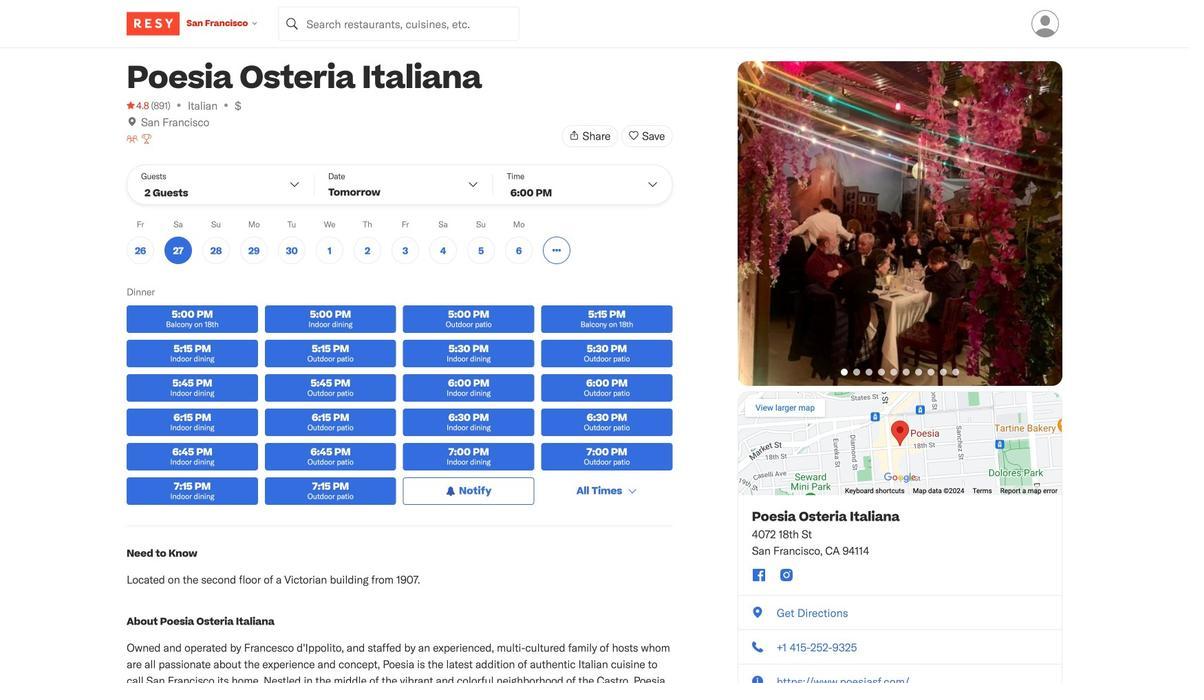Task type: vqa. For each thing, say whether or not it's contained in the screenshot.
'4.6 out of 5 stars' icon
no



Task type: locate. For each thing, give the bounding box(es) containing it.
None field
[[278, 7, 519, 41]]

4.8 out of 5 stars image
[[127, 98, 149, 112]]



Task type: describe. For each thing, give the bounding box(es) containing it.
Search restaurants, cuisines, etc. text field
[[278, 7, 519, 41]]

891 reviews element
[[151, 98, 171, 112]]



